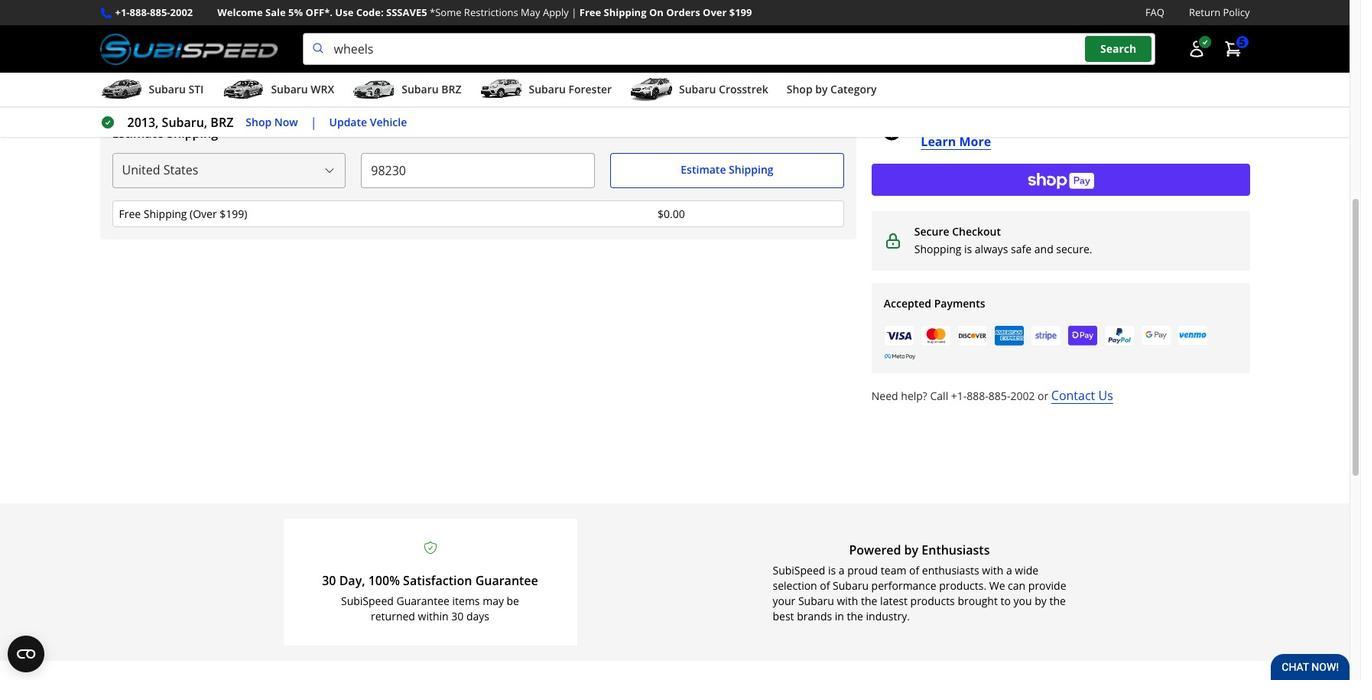Task type: describe. For each thing, give the bounding box(es) containing it.
products
[[911, 594, 955, 609]]

2013,
[[127, 114, 159, 131]]

checkout,
[[920, 13, 964, 27]]

shop by category
[[787, 82, 877, 96]]

+1- inside need help? call +1-888-885-2002 or contact us
[[952, 389, 967, 403]]

contact us link
[[1052, 387, 1114, 404]]

1 horizontal spatial |
[[572, 5, 577, 19]]

jds15wrxstiebrkal 15-20 subaru wrx & sti jdm station alcantara style ebrake boot with red stitching, image
[[106, 0, 216, 95]]

subaru up the now
[[271, 82, 308, 96]]

Country Select button
[[112, 153, 346, 188]]

subaru wrx button
[[222, 76, 335, 106]]

jdm
[[225, 7, 244, 21]]

metapay image
[[885, 355, 916, 360]]

+1-888-885-2002
[[115, 5, 193, 19]]

5%
[[288, 5, 303, 19]]

search button
[[1086, 36, 1152, 62]]

secure.
[[1057, 242, 1093, 256]]

30 day, 100% satisfaction guarantee subispeed guarantee items may be returned within 30 days
[[322, 573, 538, 624]]

subaru sti
[[149, 82, 204, 96]]

by for powered
[[905, 542, 919, 559]]

boot
[[388, 7, 410, 21]]

day,
[[339, 573, 365, 589]]

update vehicle button
[[329, 114, 407, 131]]

crosstrek
[[719, 82, 769, 96]]

return policy
[[1190, 5, 1251, 19]]

always
[[975, 242, 1009, 256]]

0 horizontal spatial 888-
[[130, 5, 150, 19]]

the up industry.
[[862, 594, 878, 609]]

paypal image
[[1105, 325, 1135, 347]]

station
[[247, 7, 279, 21]]

faq link
[[1146, 5, 1165, 21]]

subaru inside "jdm station alcantara style ebrake boot with red stitching - 2015-2020 subaru wrx & sti in stock remove"
[[555, 7, 588, 21]]

2 vertical spatial with
[[837, 594, 859, 609]]

with inside "jdm station alcantara style ebrake boot with red stitching - 2015-2020 subaru wrx & sti in stock remove"
[[413, 7, 432, 21]]

sti inside dropdown button
[[189, 82, 204, 96]]

shop for shop by category
[[787, 82, 813, 96]]

accepted payments
[[884, 296, 986, 310]]

stripe image
[[1031, 325, 1062, 346]]

privacy policy link
[[872, 29, 937, 45]]

jdm station alcantara style ebrake boot with red stitching - 2015-2020 subaru wrx & sti in stock remove
[[225, 7, 588, 79]]

shop for shop now
[[246, 115, 272, 129]]

(over
[[190, 206, 217, 221]]

by clicking checkout, you confirm agreement to the terms of use and included privacy policy
[[872, 13, 1227, 44]]

or
[[1038, 389, 1049, 403]]

subaru down proud
[[833, 579, 869, 593]]

0 vertical spatial 30
[[322, 573, 336, 589]]

visa image
[[884, 325, 915, 346]]

checkout button
[[872, 58, 1251, 100]]

venmo image
[[1178, 325, 1209, 347]]

increment image
[[686, 32, 701, 47]]

days
[[467, 609, 490, 624]]

stock
[[238, 44, 265, 58]]

*some restrictions may apply | free shipping on orders over $199
[[430, 5, 752, 19]]

you inside the powered by enthusiasts subispeed is a proud team of enthusiasts with a wide selection of subaru performance products. we can provide your subaru with the latest products brought to you by the best brands in the industry.
[[1014, 594, 1033, 609]]

us
[[1099, 387, 1114, 404]]

agreement
[[1023, 13, 1071, 27]]

2015-
[[504, 7, 530, 21]]

secure checkout shopping is always safe and secure.
[[915, 224, 1093, 256]]

0 vertical spatial free
[[580, 5, 601, 19]]

satisfaction
[[403, 573, 472, 589]]

sssave5
[[386, 5, 427, 19]]

Zip text field
[[361, 153, 595, 188]]

subaru left crosstrek
[[679, 82, 716, 96]]

items
[[453, 594, 480, 609]]

a subaru forester thumbnail image image
[[480, 78, 523, 101]]

enthusiasts
[[923, 563, 980, 578]]

policy inside 'link'
[[1224, 5, 1251, 19]]

shopping
[[915, 242, 962, 256]]

and inside secure checkout shopping is always safe and secure.
[[1035, 242, 1054, 256]]

subispeed logo image
[[100, 33, 278, 65]]

estimate shipping button
[[112, 124, 845, 141]]

wide
[[1016, 563, 1039, 578]]

performance
[[872, 579, 937, 593]]

the inside by clicking checkout, you confirm agreement to the terms of use and included privacy policy
[[1086, 13, 1100, 27]]

you inside by clicking checkout, you confirm agreement to the terms of use and included privacy policy
[[967, 13, 983, 27]]

subaru forester button
[[480, 76, 612, 106]]

subaru,
[[162, 114, 208, 131]]

885- inside need help? call +1-888-885-2002 or contact us
[[989, 389, 1011, 403]]

return
[[1190, 5, 1221, 19]]

welcome sale 5% off*. use code: sssave5
[[217, 5, 427, 19]]

clicking
[[885, 13, 918, 27]]

subaru up 2013, subaru, brz
[[149, 82, 186, 96]]

885- inside +1-888-885-2002 link
[[150, 5, 170, 19]]

2 vertical spatial by
[[1035, 594, 1047, 609]]

returned
[[371, 609, 415, 624]]

30 day, 100% satisfaction guarantee image
[[423, 540, 438, 556]]

stitching
[[455, 7, 495, 21]]

team
[[881, 563, 907, 578]]

latest
[[881, 594, 908, 609]]

enthusiasts
[[922, 542, 990, 559]]

provide
[[1029, 579, 1067, 593]]

a subaru crosstrek thumbnail image image
[[630, 78, 673, 101]]

googlepay image
[[1141, 325, 1172, 347]]

0 vertical spatial guarantee
[[476, 573, 538, 589]]

accepted
[[884, 296, 932, 310]]

we
[[990, 579, 1006, 593]]

2 a from the left
[[1007, 563, 1013, 578]]

sti inside "jdm station alcantara style ebrake boot with red stitching - 2015-2020 subaru wrx & sti in stock remove"
[[259, 23, 273, 37]]

$199)
[[220, 206, 247, 221]]

brz inside dropdown button
[[442, 82, 462, 96]]

subaru crosstrek button
[[630, 76, 769, 106]]

country select image
[[324, 164, 336, 176]]

2013, subaru, brz
[[127, 114, 234, 131]]

mastercard image
[[921, 325, 952, 346]]

estimate for estimate shipping dropdown button
[[112, 124, 164, 141]]

and inside by clicking checkout, you confirm agreement to the terms of use and included privacy policy
[[1169, 13, 1186, 27]]

open widget image
[[8, 636, 44, 673]]

selection
[[773, 579, 818, 593]]

code:
[[356, 5, 384, 19]]

in
[[225, 44, 235, 58]]

red
[[435, 7, 453, 21]]

brands
[[797, 609, 833, 624]]

by for shop
[[816, 82, 828, 96]]

in
[[835, 609, 845, 624]]

category
[[831, 82, 877, 96]]

0 horizontal spatial +1-
[[115, 5, 130, 19]]

888- inside need help? call +1-888-885-2002 or contact us
[[967, 389, 989, 403]]

button image
[[1188, 40, 1206, 58]]

privacy
[[872, 30, 907, 44]]

0 horizontal spatial of
[[820, 579, 830, 593]]

contact
[[1052, 387, 1096, 404]]

&
[[249, 23, 256, 37]]

discover image
[[958, 325, 988, 346]]

update vehicle
[[329, 115, 407, 129]]

policy inside by clicking checkout, you confirm agreement to the terms of use and included privacy policy
[[909, 30, 937, 44]]

subispeed inside the powered by enthusiasts subispeed is a proud team of enthusiasts with a wide selection of subaru performance products. we can provide your subaru with the latest products brought to you by the best brands in the industry.
[[773, 563, 826, 578]]

powered
[[850, 542, 902, 559]]

faq
[[1146, 5, 1165, 19]]

$195.00
[[805, 32, 845, 46]]

to inside the powered by enthusiasts subispeed is a proud team of enthusiasts with a wide selection of subaru performance products. we can provide your subaru with the latest products brought to you by the best brands in the industry.
[[1001, 594, 1011, 609]]



Task type: locate. For each thing, give the bounding box(es) containing it.
1 vertical spatial is
[[829, 563, 836, 578]]

1 horizontal spatial is
[[965, 242, 973, 256]]

estimate shipping for estimate shipping button
[[681, 162, 774, 177]]

by up team
[[905, 542, 919, 559]]

estimate shipping button
[[611, 153, 845, 188]]

free shipping (over $199)
[[119, 206, 247, 221]]

estimate shipping down subaru sti dropdown button
[[112, 124, 218, 141]]

sti
[[259, 23, 273, 37], [189, 82, 204, 96]]

0 horizontal spatial you
[[967, 13, 983, 27]]

alcantara
[[282, 7, 326, 21]]

0 horizontal spatial estimate
[[112, 124, 164, 141]]

0 horizontal spatial with
[[413, 7, 432, 21]]

0 vertical spatial with
[[413, 7, 432, 21]]

0 horizontal spatial wrx
[[225, 23, 246, 37]]

is inside the powered by enthusiasts subispeed is a proud team of enthusiasts with a wide selection of subaru performance products. we can provide your subaru with the latest products brought to you by the best brands in the industry.
[[829, 563, 836, 578]]

of left faq link
[[1136, 13, 1146, 27]]

ebrake
[[353, 7, 386, 21]]

remove
[[225, 65, 264, 79]]

shipping
[[604, 5, 647, 19], [167, 124, 218, 141], [729, 162, 774, 177], [144, 206, 187, 221]]

on
[[649, 5, 664, 19]]

jdm station alcantara style ebrake boot with red stitching - 2015-2020 subaru wrx & sti link
[[225, 7, 588, 37]]

None number field
[[619, 21, 705, 58]]

by
[[872, 13, 883, 27]]

estimate
[[112, 124, 164, 141], [681, 162, 726, 177]]

0 horizontal spatial shop
[[246, 115, 272, 129]]

subispeed up selection
[[773, 563, 826, 578]]

0 vertical spatial 2002
[[170, 5, 193, 19]]

2 vertical spatial of
[[820, 579, 830, 593]]

0 vertical spatial you
[[967, 13, 983, 27]]

1 vertical spatial by
[[905, 542, 919, 559]]

update
[[329, 115, 367, 129]]

use right off*.
[[335, 5, 354, 19]]

search
[[1101, 42, 1137, 56]]

1 vertical spatial policy
[[909, 30, 937, 44]]

guarantee up within
[[397, 594, 450, 609]]

subaru left forester in the top of the page
[[529, 82, 566, 96]]

5
[[1240, 35, 1246, 49]]

more
[[960, 133, 992, 150]]

1 a from the left
[[839, 563, 845, 578]]

1 horizontal spatial free
[[580, 5, 601, 19]]

1 vertical spatial to
[[1001, 594, 1011, 609]]

shop left the now
[[246, 115, 272, 129]]

|
[[572, 5, 577, 19], [310, 114, 317, 131]]

2002 up subispeed logo
[[170, 5, 193, 19]]

payments
[[935, 296, 986, 310]]

0 horizontal spatial subispeed
[[341, 594, 394, 609]]

can
[[1008, 579, 1026, 593]]

1 vertical spatial of
[[910, 563, 920, 578]]

included
[[1189, 13, 1227, 27]]

0 horizontal spatial checkout
[[953, 224, 1001, 239]]

proud
[[848, 563, 878, 578]]

0 horizontal spatial 2002
[[170, 5, 193, 19]]

powered by enthusiasts subispeed is a proud team of enthusiasts with a wide selection of subaru performance products. we can provide your subaru with the latest products brought to you by the best brands in the industry.
[[773, 542, 1067, 624]]

over
[[703, 5, 727, 19]]

0 horizontal spatial use
[[335, 5, 354, 19]]

the down provide
[[1050, 594, 1066, 609]]

and right safe at the top of the page
[[1035, 242, 1054, 256]]

1 horizontal spatial guarantee
[[476, 573, 538, 589]]

by inside dropdown button
[[816, 82, 828, 96]]

2 horizontal spatial with
[[983, 563, 1004, 578]]

1 vertical spatial estimate shipping
[[681, 162, 774, 177]]

888- right call
[[967, 389, 989, 403]]

the right the in
[[847, 609, 864, 624]]

estimate down subaru sti dropdown button
[[112, 124, 164, 141]]

brought
[[958, 594, 998, 609]]

to inside by clicking checkout, you confirm agreement to the terms of use and included privacy policy
[[1074, 13, 1083, 27]]

checkout inside secure checkout shopping is always safe and secure.
[[953, 224, 1001, 239]]

a up can
[[1007, 563, 1013, 578]]

shop left category
[[787, 82, 813, 96]]

-
[[498, 7, 501, 21]]

brz
[[442, 82, 462, 96], [211, 114, 234, 131]]

products.
[[940, 579, 987, 593]]

sti right &
[[259, 23, 273, 37]]

free
[[580, 5, 601, 19], [119, 206, 141, 221]]

policy
[[1224, 5, 1251, 19], [909, 30, 937, 44]]

2002 inside need help? call +1-888-885-2002 or contact us
[[1011, 389, 1035, 403]]

free left (over in the top of the page
[[119, 206, 141, 221]]

0 vertical spatial 885-
[[150, 5, 170, 19]]

0 vertical spatial by
[[816, 82, 828, 96]]

0 vertical spatial of
[[1136, 13, 1146, 27]]

*some
[[430, 5, 462, 19]]

checkout inside 'checkout' button
[[1047, 71, 1097, 85]]

1 horizontal spatial a
[[1007, 563, 1013, 578]]

shop inside dropdown button
[[787, 82, 813, 96]]

0 vertical spatial wrx
[[225, 23, 246, 37]]

1 vertical spatial free
[[119, 206, 141, 221]]

0 vertical spatial subispeed
[[773, 563, 826, 578]]

wrx down the jdm
[[225, 23, 246, 37]]

your
[[773, 594, 796, 609]]

0 vertical spatial estimate
[[112, 124, 164, 141]]

estimate shipping for estimate shipping dropdown button
[[112, 124, 218, 141]]

checkout link
[[872, 58, 1251, 100]]

decrement image
[[623, 32, 639, 47]]

1 horizontal spatial 888-
[[967, 389, 989, 403]]

30 left day, on the left of page
[[322, 573, 336, 589]]

of up the performance
[[910, 563, 920, 578]]

wrx up update
[[311, 82, 335, 96]]

2 horizontal spatial by
[[1035, 594, 1047, 609]]

learn more
[[921, 133, 992, 150]]

you down can
[[1014, 594, 1033, 609]]

subispeed inside 30 day, 100% satisfaction guarantee subispeed guarantee items may be returned within 30 days
[[341, 594, 394, 609]]

and right faq link
[[1169, 13, 1186, 27]]

is inside secure checkout shopping is always safe and secure.
[[965, 242, 973, 256]]

1 vertical spatial +1-
[[952, 389, 967, 403]]

call
[[931, 389, 949, 403]]

subaru brz
[[402, 82, 462, 96]]

may
[[521, 5, 541, 19]]

1 horizontal spatial estimate
[[681, 162, 726, 177]]

0 horizontal spatial sti
[[189, 82, 204, 96]]

1 horizontal spatial 30
[[452, 609, 464, 624]]

888- up subispeed logo
[[130, 5, 150, 19]]

policy down the checkout,
[[909, 30, 937, 44]]

estimate shipping up $0.00 at top
[[681, 162, 774, 177]]

1 vertical spatial shop
[[246, 115, 272, 129]]

off*.
[[306, 5, 333, 19]]

1 horizontal spatial sti
[[259, 23, 273, 37]]

0 horizontal spatial a
[[839, 563, 845, 578]]

shoppay image
[[1068, 325, 1099, 347]]

0 horizontal spatial 885-
[[150, 5, 170, 19]]

use
[[335, 5, 354, 19], [1148, 13, 1166, 27]]

1 horizontal spatial with
[[837, 594, 859, 609]]

and
[[1169, 13, 1186, 27], [1035, 242, 1054, 256]]

estimate shipping
[[112, 124, 218, 141], [681, 162, 774, 177]]

brz left a subaru forester thumbnail image
[[442, 82, 462, 96]]

0 vertical spatial sti
[[259, 23, 273, 37]]

1 vertical spatial wrx
[[311, 82, 335, 96]]

is left proud
[[829, 563, 836, 578]]

wrx inside "jdm station alcantara style ebrake boot with red stitching - 2015-2020 subaru wrx & sti in stock remove"
[[225, 23, 246, 37]]

1 horizontal spatial of
[[910, 563, 920, 578]]

0 horizontal spatial policy
[[909, 30, 937, 44]]

1 horizontal spatial to
[[1074, 13, 1083, 27]]

0 horizontal spatial to
[[1001, 594, 1011, 609]]

0 vertical spatial brz
[[442, 82, 462, 96]]

shipping inside button
[[729, 162, 774, 177]]

shop inside "link"
[[246, 115, 272, 129]]

welcome
[[217, 5, 263, 19]]

0 vertical spatial is
[[965, 242, 973, 256]]

100%
[[369, 573, 400, 589]]

0 vertical spatial |
[[572, 5, 577, 19]]

a subaru wrx thumbnail image image
[[222, 78, 265, 101]]

1 horizontal spatial policy
[[1224, 5, 1251, 19]]

search input field
[[303, 33, 1156, 65]]

1 horizontal spatial brz
[[442, 82, 462, 96]]

subaru sti button
[[100, 76, 204, 106]]

estimate for estimate shipping button
[[681, 162, 726, 177]]

2020
[[530, 7, 552, 21]]

1 vertical spatial subispeed
[[341, 594, 394, 609]]

with up we
[[983, 563, 1004, 578]]

888-
[[130, 5, 150, 19], [967, 389, 989, 403]]

885- left or
[[989, 389, 1011, 403]]

terms of use link
[[1103, 13, 1166, 29]]

industry.
[[867, 609, 910, 624]]

30
[[322, 573, 336, 589], [452, 609, 464, 624]]

subaru wrx
[[271, 82, 335, 96]]

a left proud
[[839, 563, 845, 578]]

+1- right call
[[952, 389, 967, 403]]

1 horizontal spatial shop
[[787, 82, 813, 96]]

+1-888-885-2002 link
[[115, 5, 193, 21]]

0 vertical spatial +1-
[[115, 5, 130, 19]]

1 vertical spatial and
[[1035, 242, 1054, 256]]

forester
[[569, 82, 612, 96]]

0 horizontal spatial brz
[[211, 114, 234, 131]]

with left red
[[413, 7, 432, 21]]

0 horizontal spatial 30
[[322, 573, 336, 589]]

1 horizontal spatial subispeed
[[773, 563, 826, 578]]

style
[[328, 7, 351, 21]]

| right apply
[[572, 5, 577, 19]]

of right selection
[[820, 579, 830, 593]]

1 vertical spatial 30
[[452, 609, 464, 624]]

you left confirm
[[967, 13, 983, 27]]

be
[[507, 594, 519, 609]]

$0.00
[[658, 206, 685, 221]]

of inside by clicking checkout, you confirm agreement to the terms of use and included privacy policy
[[1136, 13, 1146, 27]]

1 vertical spatial |
[[310, 114, 317, 131]]

1 vertical spatial you
[[1014, 594, 1033, 609]]

2002 left or
[[1011, 389, 1035, 403]]

1 horizontal spatial you
[[1014, 594, 1033, 609]]

subaru brz button
[[353, 76, 462, 106]]

estimate shipping inside button
[[681, 162, 774, 177]]

1 vertical spatial estimate
[[681, 162, 726, 177]]

shop now
[[246, 115, 298, 129]]

may
[[483, 594, 504, 609]]

guarantee up be
[[476, 573, 538, 589]]

wrx
[[225, 23, 246, 37], [311, 82, 335, 96]]

0 horizontal spatial free
[[119, 206, 141, 221]]

1 vertical spatial 888-
[[967, 389, 989, 403]]

shop now link
[[246, 114, 298, 131]]

0 vertical spatial 888-
[[130, 5, 150, 19]]

subaru up vehicle
[[402, 82, 439, 96]]

1 horizontal spatial checkout
[[1047, 71, 1097, 85]]

subispeed
[[773, 563, 826, 578], [341, 594, 394, 609]]

+1-
[[115, 5, 130, 19], [952, 389, 967, 403]]

amex image
[[994, 325, 1025, 346]]

subaru up brands
[[799, 594, 835, 609]]

wrx inside dropdown button
[[311, 82, 335, 96]]

help?
[[902, 389, 928, 403]]

shop
[[787, 82, 813, 96], [246, 115, 272, 129]]

0 vertical spatial checkout
[[1047, 71, 1097, 85]]

estimate up $0.00 at top
[[681, 162, 726, 177]]

0 horizontal spatial by
[[816, 82, 828, 96]]

| right the now
[[310, 114, 317, 131]]

1 horizontal spatial estimate shipping
[[681, 162, 774, 177]]

0 horizontal spatial and
[[1035, 242, 1054, 256]]

free right apply
[[580, 5, 601, 19]]

1 vertical spatial guarantee
[[397, 594, 450, 609]]

use inside by clicking checkout, you confirm agreement to the terms of use and included privacy policy
[[1148, 13, 1166, 27]]

checkout up the always
[[953, 224, 1001, 239]]

0 horizontal spatial guarantee
[[397, 594, 450, 609]]

1 horizontal spatial by
[[905, 542, 919, 559]]

estimate inside button
[[681, 162, 726, 177]]

0 vertical spatial estimate shipping
[[112, 124, 218, 141]]

a subaru brz thumbnail image image
[[353, 78, 396, 101]]

use right terms
[[1148, 13, 1166, 27]]

buy with shop pay image
[[1028, 171, 1095, 189]]

subaru right 2020
[[555, 7, 588, 21]]

policy up 5
[[1224, 5, 1251, 19]]

1 horizontal spatial and
[[1169, 13, 1186, 27]]

within
[[418, 609, 449, 624]]

1 vertical spatial sti
[[189, 82, 204, 96]]

with up the in
[[837, 594, 859, 609]]

the left terms
[[1086, 13, 1100, 27]]

by left category
[[816, 82, 828, 96]]

subispeed down day, on the left of page
[[341, 594, 394, 609]]

of
[[1136, 13, 1146, 27], [910, 563, 920, 578], [820, 579, 830, 593]]

0 vertical spatial policy
[[1224, 5, 1251, 19]]

1 vertical spatial with
[[983, 563, 1004, 578]]

0 vertical spatial shop
[[787, 82, 813, 96]]

to right agreement
[[1074, 13, 1083, 27]]

sti up subaru,
[[189, 82, 204, 96]]

learn more link
[[918, 133, 992, 150]]

30 down items
[[452, 609, 464, 624]]

2 horizontal spatial of
[[1136, 13, 1146, 27]]

by down provide
[[1035, 594, 1047, 609]]

+1- up subispeed logo
[[115, 5, 130, 19]]

subaru crosstrek
[[679, 82, 769, 96]]

brz right subaru,
[[211, 114, 234, 131]]

1 vertical spatial checkout
[[953, 224, 1001, 239]]

is left the always
[[965, 242, 973, 256]]

a subaru sti thumbnail image image
[[100, 78, 143, 101]]

with
[[413, 7, 432, 21], [983, 563, 1004, 578], [837, 594, 859, 609]]

return policy link
[[1190, 5, 1251, 21]]

1 horizontal spatial +1-
[[952, 389, 967, 403]]

0 horizontal spatial |
[[310, 114, 317, 131]]

885- up subispeed logo
[[150, 5, 170, 19]]

0 vertical spatial and
[[1169, 13, 1186, 27]]

0 horizontal spatial is
[[829, 563, 836, 578]]

to down we
[[1001, 594, 1011, 609]]

1 vertical spatial 885-
[[989, 389, 1011, 403]]

1 vertical spatial brz
[[211, 114, 234, 131]]

1 vertical spatial 2002
[[1011, 389, 1035, 403]]

confirm
[[986, 13, 1020, 27]]

checkout down by clicking checkout, you confirm agreement to the terms of use and included privacy policy
[[1047, 71, 1097, 85]]

5 button
[[1217, 34, 1251, 64]]



Task type: vqa. For each thing, say whether or not it's contained in the screenshot.
Search button
yes



